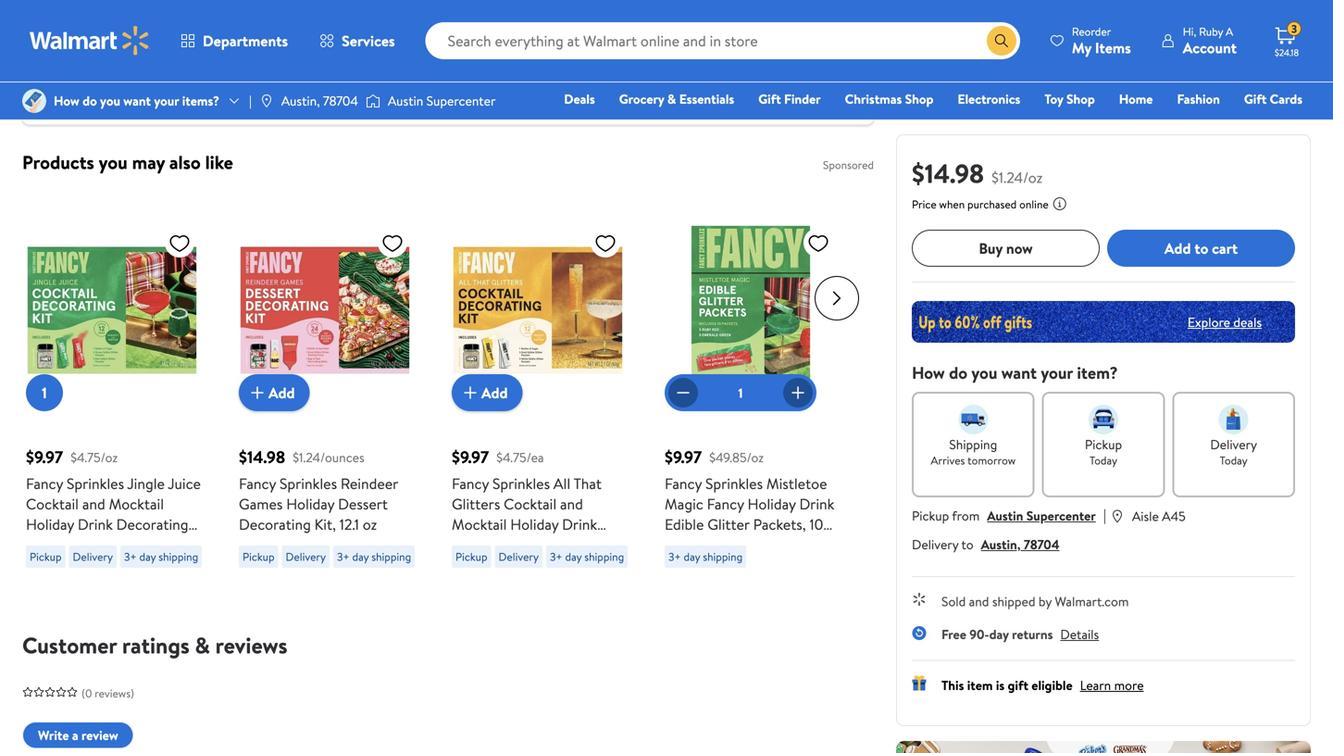 Task type: vqa. For each thing, say whether or not it's contained in the screenshot.


Task type: locate. For each thing, give the bounding box(es) containing it.
gift left finder
[[759, 90, 781, 108]]

oz inside $14.98 $1.24/ounces fancy sprinkles reindeer games holiday dessert decorating kit, 12.1 oz
[[363, 514, 377, 534]]

sprinkles down $1.24/ounces
[[280, 473, 337, 494]]

how do you want your items?
[[54, 92, 220, 110]]

pickup up the customer
[[30, 549, 62, 565]]

2 cocktail from the left
[[504, 494, 557, 514]]

add
[[1165, 238, 1192, 258], [269, 382, 295, 403], [482, 382, 508, 403]]

add button for $9.97
[[452, 374, 523, 411]]

$9.97 for fancy sprinkles mistletoe magic fancy holiday drink edible glitter packets, 10 count
[[665, 446, 702, 469]]

2 horizontal spatial add
[[1165, 238, 1192, 258]]

1 horizontal spatial shop
[[1067, 90, 1096, 108]]

cocktail
[[26, 494, 79, 514], [504, 494, 557, 514]]

2 shop from the left
[[1067, 90, 1096, 108]]

1 shop from the left
[[906, 90, 934, 108]]

do for how do you want your item?
[[950, 361, 968, 384]]

approved
[[535, 82, 595, 102]]

1 today from the left
[[1090, 452, 1118, 468]]

2 horizontal spatial decorating
[[452, 534, 524, 555]]

pickup for fancy sprinkles all that glitters cocktail and mocktail holiday drink decorating kit, 2.1 oz
[[456, 549, 488, 565]]

pickup from austin supercenter |
[[912, 505, 1107, 525]]

mocktail left the juice
[[109, 494, 164, 514]]

debit
[[1192, 116, 1224, 134]]

1 product group from the left
[[26, 187, 213, 598]]

1 vertical spatial austin
[[988, 507, 1024, 525]]

1 horizontal spatial reviews
[[215, 630, 288, 661]]

sprinkles for fancy
[[706, 473, 763, 494]]

fancy right magic
[[707, 494, 744, 514]]

add up $1.24/ounces
[[269, 382, 295, 403]]

pickup for fancy sprinkles reindeer games holiday dessert decorating kit, 12.1 oz
[[243, 549, 275, 565]]

pickup down glitters
[[456, 549, 488, 565]]

from
[[953, 507, 980, 525]]

to inside "button"
[[1195, 238, 1209, 258]]

finder
[[785, 90, 821, 108]]

0 horizontal spatial 78704
[[323, 92, 358, 110]]

1 horizontal spatial 78704
[[1024, 535, 1060, 553]]

1 add button from the left
[[239, 374, 310, 411]]

drink inside $9.97 $4.75/ea fancy sprinkles all that glitters cocktail and mocktail holiday drink decorating kit, 2.1 oz
[[562, 514, 598, 534]]

drink inside $9.97 $4.75/oz fancy sprinkles jingle juice cocktail and mocktail holiday drink decorating kit, 2.1 oz
[[78, 514, 113, 534]]

holiday inside $9.97 $4.75/ea fancy sprinkles all that glitters cocktail and mocktail holiday drink decorating kit, 2.1 oz
[[511, 514, 559, 534]]

add to cart image
[[246, 382, 269, 404]]

sprinkles inside $9.97 $4.75/ea fancy sprinkles all that glitters cocktail and mocktail holiday drink decorating kit, 2.1 oz
[[493, 473, 550, 494]]

0 horizontal spatial and
[[82, 494, 105, 514]]

holiday down $4.75/oz
[[26, 514, 74, 534]]

fashion
[[1178, 90, 1221, 108]]

day for oz
[[352, 549, 369, 565]]

1 3+ day shipping from the left
[[124, 549, 198, 565]]

3 3+ from the left
[[550, 549, 563, 565]]

do
[[83, 92, 97, 110], [950, 361, 968, 384]]

0 horizontal spatial oz
[[69, 534, 84, 555]]

shipping for fancy sprinkles reindeer games holiday dessert decorating kit, 12.1 oz
[[372, 549, 411, 565]]

1 horizontal spatial $14.98
[[912, 155, 985, 191]]

how up "products"
[[54, 92, 79, 110]]

0 vertical spatial your
[[154, 92, 179, 110]]

austin left 'see'
[[388, 92, 424, 110]]

2 horizontal spatial kit,
[[528, 534, 549, 555]]

1 horizontal spatial to
[[1195, 238, 1209, 258]]

cards
[[1271, 90, 1303, 108]]

$14.98 $1.24/ounces fancy sprinkles reindeer games holiday dessert decorating kit, 12.1 oz
[[239, 446, 398, 534]]

want left item?
[[1002, 361, 1037, 384]]

how up arrives
[[912, 361, 946, 384]]

do left capitalone image
[[83, 92, 97, 110]]

like
[[205, 149, 233, 175]]

sprinkles for glitters
[[493, 473, 550, 494]]

1 horizontal spatial cocktail
[[504, 494, 557, 514]]

0 horizontal spatial cocktail
[[26, 494, 79, 514]]

delivery for fancy sprinkles all that glitters cocktail and mocktail holiday drink decorating kit, 2.1 oz
[[499, 549, 539, 565]]

fancy sprinkles mistletoe magic fancy holiday drink edible glitter packets, 10 count image
[[665, 224, 837, 396]]

1 horizontal spatial 2.1
[[553, 534, 568, 555]]

your left item?
[[1041, 361, 1074, 384]]

product group
[[26, 187, 213, 598], [239, 187, 426, 598], [452, 187, 639, 598], [665, 187, 852, 598]]

sold and shipped by walmart.com
[[942, 592, 1130, 610]]

now
[[1007, 238, 1033, 258]]

austin
[[388, 92, 424, 110], [988, 507, 1024, 525]]

3+ down jingle
[[124, 549, 137, 565]]

0 horizontal spatial kit,
[[26, 534, 47, 555]]

3 3+ day shipping from the left
[[550, 549, 625, 565]]

3 shipping from the left
[[585, 549, 625, 565]]

2 3+ from the left
[[337, 549, 350, 565]]

0 vertical spatial want
[[123, 92, 151, 110]]

explore deals
[[1188, 313, 1263, 331]]

pre-
[[508, 82, 535, 102]]

shop inside 'link'
[[1067, 90, 1096, 108]]

3+ day shipping down jingle
[[124, 549, 198, 565]]

intent image for shipping image
[[959, 405, 989, 434]]

1 vertical spatial want
[[1002, 361, 1037, 384]]

0 vertical spatial how
[[54, 92, 79, 110]]

0 horizontal spatial mocktail
[[109, 494, 164, 514]]

your for item?
[[1041, 361, 1074, 384]]

0 horizontal spatial want
[[123, 92, 151, 110]]

4 shipping from the left
[[703, 549, 743, 565]]

1 horizontal spatial want
[[1002, 361, 1037, 384]]

you up intent image for shipping
[[972, 361, 998, 384]]

& right grocery
[[668, 90, 677, 108]]

drink down $4.75/oz
[[78, 514, 113, 534]]

1 $9.97 from the left
[[26, 446, 63, 469]]

1 vertical spatial $14.98
[[239, 446, 285, 469]]

1 vertical spatial reviews
[[95, 685, 130, 701]]

gift inside gift cards registry
[[1245, 90, 1267, 108]]

1 horizontal spatial kit,
[[315, 514, 336, 534]]

price when purchased online
[[912, 196, 1049, 212]]

no
[[630, 82, 646, 102]]

legal information image
[[1053, 196, 1068, 211]]

reviews
[[215, 630, 288, 661], [95, 685, 130, 701]]

pickup left from
[[912, 507, 950, 525]]

items?
[[182, 92, 220, 110]]

delivery
[[1211, 435, 1258, 453], [912, 535, 959, 553], [73, 549, 113, 565], [286, 549, 326, 565], [499, 549, 539, 565]]

3 product group from the left
[[452, 187, 639, 598]]

kit, inside $14.98 $1.24/ounces fancy sprinkles reindeer games holiday dessert decorating kit, 12.1 oz
[[315, 514, 336, 534]]

dessert
[[338, 494, 388, 514]]

fancy for fancy sprinkles mistletoe magic fancy holiday drink edible glitter packets, 10 count
[[665, 473, 702, 494]]

pickup down "games"
[[243, 549, 275, 565]]

 image
[[22, 89, 46, 113], [366, 92, 381, 110]]

decorating inside $9.97 $4.75/ea fancy sprinkles all that glitters cocktail and mocktail holiday drink decorating kit, 2.1 oz
[[452, 534, 524, 555]]

day down 12.1
[[352, 549, 369, 565]]

$9.97 up magic
[[665, 446, 702, 469]]

0 horizontal spatial do
[[83, 92, 97, 110]]

1 horizontal spatial your
[[1041, 361, 1074, 384]]

decorating down jingle
[[116, 514, 189, 534]]

reorder my items
[[1072, 24, 1132, 58]]

want for items?
[[123, 92, 151, 110]]

0 vertical spatial &
[[668, 90, 677, 108]]

0 horizontal spatial shop
[[906, 90, 934, 108]]

sprinkles down $49.85/oz
[[706, 473, 763, 494]]

shop right christmas
[[906, 90, 934, 108]]

78704 right "back"
[[323, 92, 358, 110]]

0 horizontal spatial drink
[[78, 514, 113, 534]]

home
[[1120, 90, 1154, 108]]

$9.97 inside $9.97 $4.75/oz fancy sprinkles jingle juice cocktail and mocktail holiday drink decorating kit, 2.1 oz
[[26, 446, 63, 469]]

next slide for products you may also like list image
[[815, 276, 860, 320]]

to for add
[[1195, 238, 1209, 258]]

sponsored
[[824, 157, 874, 173]]

edible
[[665, 514, 704, 534]]

mistletoe
[[767, 473, 828, 494]]

shipping for fancy sprinkles jingle juice cocktail and mocktail holiday drink decorating kit, 2.1 oz
[[159, 549, 198, 565]]

search icon image
[[995, 33, 1010, 48]]

1 vertical spatial do
[[950, 361, 968, 384]]

3+ down all
[[550, 549, 563, 565]]

you left may
[[99, 149, 128, 175]]

magic
[[665, 494, 704, 514]]

1 vertical spatial to
[[962, 535, 974, 553]]

items
[[1096, 38, 1132, 58]]

1 horizontal spatial add button
[[452, 374, 523, 411]]

2 horizontal spatial 3+ day shipping
[[550, 549, 625, 565]]

electronics
[[958, 90, 1021, 108]]

today down intent image for delivery
[[1221, 452, 1248, 468]]

sprinkles for holiday
[[280, 473, 337, 494]]

0 vertical spatial austin,
[[281, 92, 320, 110]]

a
[[72, 726, 78, 744]]

today inside delivery today
[[1221, 452, 1248, 468]]

1 vertical spatial supercenter
[[1027, 507, 1096, 525]]

1 horizontal spatial  image
[[366, 92, 381, 110]]

1 cocktail from the left
[[26, 494, 79, 514]]

2 product group from the left
[[239, 187, 426, 598]]

1 gift from the left
[[759, 90, 781, 108]]

sprinkles inside $14.98 $1.24/ounces fancy sprinkles reindeer games holiday dessert decorating kit, 12.1 oz
[[280, 473, 337, 494]]

$9.97 inside $9.97 $4.75/ea fancy sprinkles all that glitters cocktail and mocktail holiday drink decorating kit, 2.1 oz
[[452, 446, 489, 469]]

0 vertical spatial |
[[249, 92, 252, 110]]

1 horizontal spatial austin,
[[982, 535, 1021, 553]]

add up $4.75/ea
[[482, 382, 508, 403]]

1 horizontal spatial austin
[[988, 507, 1024, 525]]

holiday left '10'
[[748, 494, 796, 514]]

2 2.1 from the left
[[553, 534, 568, 555]]

2 shipping from the left
[[372, 549, 411, 565]]

4 sprinkles from the left
[[706, 473, 763, 494]]

0 horizontal spatial |
[[249, 92, 252, 110]]

0 horizontal spatial to
[[962, 535, 974, 553]]

0 horizontal spatial add button
[[239, 374, 310, 411]]

$9.97 inside $9.97 $49.85/oz fancy sprinkles mistletoe magic fancy holiday drink edible glitter packets, 10 count 3+ day shipping
[[665, 446, 702, 469]]

austin up the austin, 78704 button
[[988, 507, 1024, 525]]

pickup
[[1085, 435, 1123, 453], [912, 507, 950, 525], [30, 549, 62, 565], [243, 549, 275, 565], [456, 549, 488, 565]]

3+ for holiday
[[550, 549, 563, 565]]

1 horizontal spatial supercenter
[[1027, 507, 1096, 525]]

1 vertical spatial austin,
[[982, 535, 1021, 553]]

jingle
[[127, 473, 165, 494]]

Search search field
[[426, 22, 1021, 59]]

do up intent image for shipping
[[950, 361, 968, 384]]

fancy down add to cart icon
[[452, 473, 489, 494]]

2 horizontal spatial $9.97
[[665, 446, 702, 469]]

1 vertical spatial learn
[[1081, 676, 1112, 694]]

decorating inside $14.98 $1.24/ounces fancy sprinkles reindeer games holiday dessert decorating kit, 12.1 oz
[[239, 514, 311, 534]]

1 vertical spatial |
[[1104, 505, 1107, 525]]

1 2.1 from the left
[[51, 534, 66, 555]]

drink inside $9.97 $49.85/oz fancy sprinkles mistletoe magic fancy holiday drink edible glitter packets, 10 count 3+ day shipping
[[800, 494, 835, 514]]

$14.98 inside $14.98 $1.24/ounces fancy sprinkles reindeer games holiday dessert decorating kit, 12.1 oz
[[239, 446, 285, 469]]

oz right 12.1
[[363, 514, 377, 534]]

cocktail down $4.75/oz
[[26, 494, 79, 514]]

to left cart
[[1195, 238, 1209, 258]]

0 horizontal spatial austin,
[[281, 92, 320, 110]]

3+ day shipping down that
[[550, 549, 625, 565]]

kit, inside $9.97 $4.75/ea fancy sprinkles all that glitters cocktail and mocktail holiday drink decorating kit, 2.1 oz
[[528, 534, 549, 555]]

shop
[[906, 90, 934, 108], [1067, 90, 1096, 108]]

5%
[[225, 82, 243, 102]]

mocktail inside $9.97 $4.75/oz fancy sprinkles jingle juice cocktail and mocktail holiday drink decorating kit, 2.1 oz
[[109, 494, 164, 514]]

pickup inside pickup from austin supercenter |
[[912, 507, 950, 525]]

to down from
[[962, 535, 974, 553]]

home link
[[1111, 89, 1162, 109]]

3 sprinkles from the left
[[493, 473, 550, 494]]

shop for toy shop
[[1067, 90, 1096, 108]]

1 horizontal spatial 3+ day shipping
[[337, 549, 411, 565]]

3+ down the edible
[[669, 549, 681, 565]]

intent image for delivery image
[[1220, 405, 1249, 434]]

2 horizontal spatial and
[[970, 592, 990, 610]]

0 vertical spatial austin
[[388, 92, 424, 110]]

3+ down 12.1
[[337, 549, 350, 565]]

delivery down glitters
[[499, 549, 539, 565]]

$14.98 up when
[[912, 155, 985, 191]]

your left items?
[[154, 92, 179, 110]]

$4.75/ea
[[497, 448, 544, 466]]

gift finder link
[[751, 89, 830, 109]]

2 today from the left
[[1221, 452, 1248, 468]]

gift left cards
[[1245, 90, 1267, 108]]

$9.97 $4.75/oz fancy sprinkles jingle juice cocktail and mocktail holiday drink decorating kit, 2.1 oz
[[26, 446, 201, 555]]

0 horizontal spatial 2.1
[[51, 534, 66, 555]]

add button for $14.98
[[239, 374, 310, 411]]

2 horizontal spatial oz
[[571, 534, 585, 555]]

1 horizontal spatial do
[[950, 361, 968, 384]]

1 horizontal spatial how
[[912, 361, 946, 384]]

supercenter inside pickup from austin supercenter |
[[1027, 507, 1096, 525]]

today inside pickup today
[[1090, 452, 1118, 468]]

78704
[[323, 92, 358, 110], [1024, 535, 1060, 553]]

delivery up the customer
[[73, 549, 113, 565]]

0 horizontal spatial supercenter
[[427, 92, 496, 110]]

3+ day shipping for drink
[[550, 549, 625, 565]]

2 gift from the left
[[1245, 90, 1267, 108]]

3 $9.97 from the left
[[665, 446, 702, 469]]

delivery down $14.98 $1.24/ounces fancy sprinkles reindeer games holiday dessert decorating kit, 12.1 oz
[[286, 549, 326, 565]]

add to favorites list, fancy sprinkles mistletoe magic fancy holiday drink edible glitter packets, 10 count image
[[808, 232, 830, 255]]

0
[[85, 685, 92, 701]]

0 horizontal spatial learn
[[731, 83, 762, 101]]

gift inside 'link'
[[759, 90, 781, 108]]

( 0 reviews )
[[82, 685, 134, 701]]

shop for christmas shop
[[906, 90, 934, 108]]

2 horizontal spatial drink
[[800, 494, 835, 514]]

0 horizontal spatial decorating
[[116, 514, 189, 534]]

day down all
[[566, 549, 582, 565]]

fancy right the juice
[[239, 473, 276, 494]]

learn right risk.
[[731, 83, 762, 101]]

games
[[239, 494, 283, 514]]

oz inside $9.97 $4.75/ea fancy sprinkles all that glitters cocktail and mocktail holiday drink decorating kit, 2.1 oz
[[571, 534, 585, 555]]

may
[[132, 149, 165, 175]]

0 vertical spatial supercenter
[[427, 92, 496, 110]]

shipping down the juice
[[159, 549, 198, 565]]

1 sprinkles from the left
[[67, 473, 124, 494]]

0 horizontal spatial gift
[[759, 90, 781, 108]]

| right 5%
[[249, 92, 252, 110]]

2 3+ day shipping from the left
[[337, 549, 411, 565]]

pickup down intent image for pickup
[[1085, 435, 1123, 453]]

gifting made easy image
[[912, 676, 927, 691]]

2 $9.97 from the left
[[452, 446, 489, 469]]

0 horizontal spatial today
[[1090, 452, 1118, 468]]

sprinkles down $4.75/ea
[[493, 473, 550, 494]]

fancy sprinkles all that glitters cocktail and mocktail holiday drink decorating kit, 2.1 oz image
[[452, 224, 624, 396]]

0 horizontal spatial how
[[54, 92, 79, 110]]

austin, down pickup from austin supercenter |
[[982, 535, 1021, 553]]

want up products you may also like
[[123, 92, 151, 110]]

3+ day shipping down 12.1
[[337, 549, 411, 565]]

0 horizontal spatial reviews
[[95, 685, 130, 701]]

holiday left 12.1
[[286, 494, 335, 514]]

1 vertical spatial &
[[195, 630, 210, 661]]

you for how do you want your items?
[[100, 92, 120, 110]]

day left returns
[[990, 625, 1009, 643]]

day down jingle
[[139, 549, 156, 565]]

0 horizontal spatial 3+ day shipping
[[124, 549, 198, 565]]

$4.75/oz
[[71, 448, 118, 466]]

item?
[[1078, 361, 1119, 384]]

0 vertical spatial to
[[1195, 238, 1209, 258]]

3+
[[124, 549, 137, 565], [337, 549, 350, 565], [550, 549, 563, 565], [669, 549, 681, 565]]

cocktail down $4.75/ea
[[504, 494, 557, 514]]

1 vertical spatial your
[[1041, 361, 1074, 384]]

oz down that
[[571, 534, 585, 555]]

products
[[22, 149, 94, 175]]

1 horizontal spatial today
[[1221, 452, 1248, 468]]

1 horizontal spatial gift
[[1245, 90, 1267, 108]]

today for pickup
[[1090, 452, 1118, 468]]

mocktail down $4.75/ea
[[452, 514, 507, 534]]

if
[[452, 82, 461, 102]]

shipping down 'glitter'
[[703, 549, 743, 565]]

1 3+ from the left
[[124, 549, 137, 565]]

0 horizontal spatial $14.98
[[239, 446, 285, 469]]

sprinkles inside $9.97 $4.75/oz fancy sprinkles jingle juice cocktail and mocktail holiday drink decorating kit, 2.1 oz
[[67, 473, 124, 494]]

want for item?
[[1002, 361, 1037, 384]]

0 vertical spatial learn
[[731, 83, 762, 101]]

buy now
[[979, 238, 1033, 258]]

fancy inside $9.97 $4.75/ea fancy sprinkles all that glitters cocktail and mocktail holiday drink decorating kit, 2.1 oz
[[452, 473, 489, 494]]

78704 down the austin supercenter button
[[1024, 535, 1060, 553]]

1 shipping from the left
[[159, 549, 198, 565]]

& right ratings
[[195, 630, 210, 661]]

drink right 'glitter'
[[800, 494, 835, 514]]

$14.98 $1.24/oz
[[912, 155, 1043, 191]]

shop right toy
[[1067, 90, 1096, 108]]

today down intent image for pickup
[[1090, 452, 1118, 468]]

| left aisle
[[1104, 505, 1107, 525]]

2 sprinkles from the left
[[280, 473, 337, 494]]

&
[[668, 90, 677, 108], [195, 630, 210, 661]]

add left cart
[[1165, 238, 1192, 258]]

$9.97 left $4.75/oz
[[26, 446, 63, 469]]

1 horizontal spatial oz
[[363, 514, 377, 534]]

1 horizontal spatial add
[[482, 382, 508, 403]]

 image right on
[[366, 92, 381, 110]]

registry
[[1090, 116, 1137, 134]]

2 vertical spatial you
[[972, 361, 998, 384]]

my
[[1072, 38, 1092, 58]]

fancy down 1 'button' at the left
[[26, 473, 63, 494]]

0 horizontal spatial add
[[269, 382, 295, 403]]

0 horizontal spatial your
[[154, 92, 179, 110]]

fancy for fancy sprinkles jingle juice cocktail and mocktail holiday drink decorating kit, 2.1 oz
[[26, 473, 63, 494]]

2 add button from the left
[[452, 374, 523, 411]]

drink down that
[[562, 514, 598, 534]]

shipping down that
[[585, 549, 625, 565]]

oz down $4.75/oz
[[69, 534, 84, 555]]

0 horizontal spatial 1
[[42, 382, 47, 403]]

you
[[100, 92, 120, 110], [99, 149, 128, 175], [972, 361, 998, 384]]

sprinkles down $4.75/oz
[[67, 473, 124, 494]]

day down the edible
[[684, 549, 701, 565]]

0 horizontal spatial  image
[[22, 89, 46, 113]]

add button up $1.24/ounces
[[239, 374, 310, 411]]

fancy inside $9.97 $4.75/oz fancy sprinkles jingle juice cocktail and mocktail holiday drink decorating kit, 2.1 oz
[[26, 473, 63, 494]]

arrives
[[931, 452, 966, 468]]

shipping down dessert
[[372, 549, 411, 565]]

austin, right the cash
[[281, 92, 320, 110]]

0 horizontal spatial more
[[765, 83, 795, 101]]

holiday down all
[[511, 514, 559, 534]]

write a review link
[[22, 722, 134, 749]]

ratings
[[122, 630, 190, 661]]

glitters
[[452, 494, 501, 514]]

fancy up the edible
[[665, 473, 702, 494]]

0 vertical spatial you
[[100, 92, 120, 110]]

intent image for pickup image
[[1089, 405, 1119, 434]]

1 horizontal spatial and
[[560, 494, 584, 514]]

on
[[313, 82, 329, 102]]

 image up "products"
[[22, 89, 46, 113]]

earn 5% cash back on walmart.com. see if you're pre-approved with no credit risk.
[[192, 82, 716, 102]]

hi, ruby a account
[[1184, 24, 1238, 58]]

risk.
[[691, 82, 716, 102]]

1 horizontal spatial $9.97
[[452, 446, 489, 469]]

1 horizontal spatial decorating
[[239, 514, 311, 534]]

day inside $9.97 $49.85/oz fancy sprinkles mistletoe magic fancy holiday drink edible glitter packets, 10 count 3+ day shipping
[[684, 549, 701, 565]]

packets,
[[754, 514, 806, 534]]

details
[[1061, 625, 1100, 643]]

this item is gift eligible learn more
[[942, 676, 1144, 694]]

0 horizontal spatial $9.97
[[26, 446, 63, 469]]

$9.97 up glitters
[[452, 446, 489, 469]]

sprinkles inside $9.97 $49.85/oz fancy sprinkles mistletoe magic fancy holiday drink edible glitter packets, 10 count 3+ day shipping
[[706, 473, 763, 494]]

decorating down glitters
[[452, 534, 524, 555]]

4 3+ from the left
[[669, 549, 681, 565]]

0 vertical spatial do
[[83, 92, 97, 110]]

online
[[1020, 196, 1049, 212]]

you down walmart image
[[100, 92, 120, 110]]

add to favorites list, fancy sprinkles reindeer games holiday dessert decorating kit, 12.1 oz image
[[382, 232, 404, 255]]

delivery today
[[1211, 435, 1258, 468]]

shipping
[[950, 435, 998, 453]]

juice
[[168, 473, 201, 494]]

do for how do you want your items?
[[83, 92, 97, 110]]

 image
[[259, 94, 274, 108]]

fancy inside $14.98 $1.24/ounces fancy sprinkles reindeer games holiday dessert decorating kit, 12.1 oz
[[239, 473, 276, 494]]

$1.24/ounces
[[293, 448, 365, 466]]

1 horizontal spatial mocktail
[[452, 514, 507, 534]]

learn right eligible
[[1081, 676, 1112, 694]]

$14.98 up "games"
[[239, 446, 285, 469]]

0 vertical spatial $14.98
[[912, 155, 985, 191]]

decorating left 12.1
[[239, 514, 311, 534]]

1 vertical spatial how
[[912, 361, 946, 384]]

gift
[[759, 90, 781, 108], [1245, 90, 1267, 108]]

when
[[940, 196, 965, 212]]

add button up $4.75/ea
[[452, 374, 523, 411]]

0 horizontal spatial austin
[[388, 92, 424, 110]]

|
[[249, 92, 252, 110], [1104, 505, 1107, 525]]



Task type: describe. For each thing, give the bounding box(es) containing it.
details button
[[1061, 625, 1100, 643]]

and inside $9.97 $4.75/ea fancy sprinkles all that glitters cocktail and mocktail holiday drink decorating kit, 2.1 oz
[[560, 494, 584, 514]]

3
[[1292, 21, 1298, 37]]

austin supercenter
[[388, 92, 496, 110]]

austin, 78704
[[281, 92, 358, 110]]

reindeer
[[341, 473, 398, 494]]

holiday inside $9.97 $4.75/oz fancy sprinkles jingle juice cocktail and mocktail holiday drink decorating kit, 2.1 oz
[[26, 514, 74, 534]]

a
[[1227, 24, 1234, 39]]

1 vertical spatial more
[[1115, 676, 1144, 694]]

oz inside $9.97 $4.75/oz fancy sprinkles jingle juice cocktail and mocktail holiday drink decorating kit, 2.1 oz
[[69, 534, 84, 555]]

$24.18
[[1275, 46, 1300, 59]]

$9.97 for fancy sprinkles all that glitters cocktail and mocktail holiday drink decorating kit, 2.1 oz
[[452, 446, 489, 469]]

add to cart
[[1165, 238, 1239, 258]]

1 horizontal spatial 1
[[739, 384, 743, 402]]

add inside "button"
[[1165, 238, 1192, 258]]

1 vertical spatial 78704
[[1024, 535, 1060, 553]]

explore deals link
[[1181, 305, 1270, 338]]

cocktail inside $9.97 $4.75/ea fancy sprinkles all that glitters cocktail and mocktail holiday drink decorating kit, 2.1 oz
[[504, 494, 557, 514]]

services
[[342, 31, 395, 51]]

2.1 inside $9.97 $4.75/ea fancy sprinkles all that glitters cocktail and mocktail holiday drink decorating kit, 2.1 oz
[[553, 534, 568, 555]]

shipped
[[993, 592, 1036, 610]]

gift for cards
[[1245, 90, 1267, 108]]

 image for austin supercenter
[[366, 92, 381, 110]]

shipping for fancy sprinkles all that glitters cocktail and mocktail holiday drink decorating kit, 2.1 oz
[[585, 549, 625, 565]]

this
[[942, 676, 965, 694]]

capitalone image
[[102, 70, 177, 117]]

add for $9.97
[[482, 382, 508, 403]]

gift cards registry
[[1090, 90, 1303, 134]]

one debit link
[[1153, 115, 1232, 135]]

$1.24/oz
[[992, 167, 1043, 188]]

sold
[[942, 592, 966, 610]]

free 90-day returns details
[[942, 625, 1100, 643]]

today for delivery
[[1221, 452, 1248, 468]]

cart
[[1213, 238, 1239, 258]]

 image for how do you want your items?
[[22, 89, 46, 113]]

Walmart Site-Wide search field
[[426, 22, 1021, 59]]

customer
[[22, 630, 117, 661]]

and inside $9.97 $4.75/oz fancy sprinkles jingle juice cocktail and mocktail holiday drink decorating kit, 2.1 oz
[[82, 494, 105, 514]]

fancy for fancy sprinkles all that glitters cocktail and mocktail holiday drink decorating kit, 2.1 oz
[[452, 473, 489, 494]]

3+ day shipping for oz
[[337, 549, 411, 565]]

fancy sprinkles reindeer games holiday dessert decorating kit, 12.1 oz image
[[239, 224, 411, 396]]

3+ inside $9.97 $49.85/oz fancy sprinkles mistletoe magic fancy holiday drink edible glitter packets, 10 count 3+ day shipping
[[669, 549, 681, 565]]

holiday inside $14.98 $1.24/ounces fancy sprinkles reindeer games holiday dessert decorating kit, 12.1 oz
[[286, 494, 335, 514]]

your for items?
[[154, 92, 179, 110]]

0 horizontal spatial &
[[195, 630, 210, 661]]

one debit
[[1161, 116, 1224, 134]]

add for $14.98
[[269, 382, 295, 403]]

2.1 inside $9.97 $4.75/oz fancy sprinkles jingle juice cocktail and mocktail holiday drink decorating kit, 2.1 oz
[[51, 534, 66, 555]]

austin inside pickup from austin supercenter |
[[988, 507, 1024, 525]]

reorder
[[1072, 24, 1112, 39]]

4 product group from the left
[[665, 187, 852, 598]]

cash
[[247, 82, 275, 102]]

by
[[1039, 592, 1052, 610]]

1 horizontal spatial learn
[[1081, 676, 1112, 694]]

capital one  earn 5% cash back on walmart.com. see if you're pre-approved with no credit risk. learn more element
[[731, 83, 795, 102]]

austin, 78704 button
[[982, 535, 1060, 553]]

walmart.com.
[[333, 82, 422, 102]]

free
[[942, 625, 967, 643]]

grocery & essentials link
[[611, 89, 743, 109]]

fashion link
[[1169, 89, 1229, 109]]

holiday inside $9.97 $49.85/oz fancy sprinkles mistletoe magic fancy holiday drink edible glitter packets, 10 count 3+ day shipping
[[748, 494, 796, 514]]

1 button
[[26, 374, 63, 411]]

shipping inside $9.97 $49.85/oz fancy sprinkles mistletoe magic fancy holiday drink edible glitter packets, 10 count 3+ day shipping
[[703, 549, 743, 565]]

delivery down from
[[912, 535, 959, 553]]

how do you want your item?
[[912, 361, 1119, 384]]

account
[[1184, 38, 1238, 58]]

a45
[[1163, 507, 1186, 525]]

toy
[[1045, 90, 1064, 108]]

day for drink
[[566, 549, 582, 565]]

12.1
[[340, 514, 359, 534]]

credit
[[650, 82, 687, 102]]

kit, inside $9.97 $4.75/oz fancy sprinkles jingle juice cocktail and mocktail holiday drink decorating kit, 2.1 oz
[[26, 534, 47, 555]]

gift finder
[[759, 90, 821, 108]]

$14.98 for $14.98 $1.24/ounces fancy sprinkles reindeer games holiday dessert decorating kit, 12.1 oz
[[239, 446, 285, 469]]

delivery for fancy sprinkles jingle juice cocktail and mocktail holiday drink decorating kit, 2.1 oz
[[73, 549, 113, 565]]

christmas shop
[[845, 90, 934, 108]]

1 horizontal spatial |
[[1104, 505, 1107, 525]]

add to cart button
[[1108, 230, 1296, 267]]

10
[[810, 514, 824, 534]]

how for how do you want your items?
[[54, 92, 79, 110]]

see
[[425, 82, 449, 102]]

how for how do you want your item?
[[912, 361, 946, 384]]

$14.98 for $14.98 $1.24/oz
[[912, 155, 985, 191]]

0 vertical spatial more
[[765, 83, 795, 101]]

also
[[169, 149, 201, 175]]

delivery for fancy sprinkles reindeer games holiday dessert decorating kit, 12.1 oz
[[286, 549, 326, 565]]

0 vertical spatial reviews
[[215, 630, 288, 661]]

(
[[82, 685, 85, 701]]

3+ for drink
[[124, 549, 137, 565]]

day for decorating
[[139, 549, 156, 565]]

3+ for 12.1
[[337, 549, 350, 565]]

purchased
[[968, 196, 1017, 212]]

aisle
[[1133, 507, 1160, 525]]

item
[[968, 676, 993, 694]]

count
[[665, 534, 705, 555]]

services button
[[304, 19, 411, 63]]

)
[[130, 685, 134, 701]]

essentials
[[680, 90, 735, 108]]

you for how do you want your item?
[[972, 361, 998, 384]]

add to favorites list, fancy sprinkles jingle juice cocktail and mocktail holiday drink decorating kit, 2.1 oz image
[[169, 232, 191, 255]]

glitter
[[708, 514, 750, 534]]

to for delivery
[[962, 535, 974, 553]]

decorating inside $9.97 $4.75/oz fancy sprinkles jingle juice cocktail and mocktail holiday drink decorating kit, 2.1 oz
[[116, 514, 189, 534]]

that
[[574, 473, 602, 494]]

grocery
[[619, 90, 665, 108]]

one
[[1161, 116, 1189, 134]]

product group containing $14.98
[[239, 187, 426, 598]]

departments
[[203, 31, 288, 51]]

delivery down intent image for delivery
[[1211, 435, 1258, 453]]

cocktail inside $9.97 $4.75/oz fancy sprinkles jingle juice cocktail and mocktail holiday drink decorating kit, 2.1 oz
[[26, 494, 79, 514]]

is
[[997, 676, 1005, 694]]

learn more button
[[1081, 676, 1144, 694]]

back
[[279, 82, 309, 102]]

sprinkles for cocktail
[[67, 473, 124, 494]]

1 vertical spatial you
[[99, 149, 128, 175]]

deals
[[1234, 313, 1263, 331]]

departments button
[[165, 19, 304, 63]]

pickup for fancy sprinkles jingle juice cocktail and mocktail holiday drink decorating kit, 2.1 oz
[[30, 549, 62, 565]]

mocktail inside $9.97 $4.75/ea fancy sprinkles all that glitters cocktail and mocktail holiday drink decorating kit, 2.1 oz
[[452, 514, 507, 534]]

1 horizontal spatial &
[[668, 90, 677, 108]]

walmart image
[[30, 26, 150, 56]]

electronics link
[[950, 89, 1029, 109]]

gift
[[1008, 676, 1029, 694]]

review
[[81, 726, 118, 744]]

explore
[[1188, 313, 1231, 331]]

tomorrow
[[968, 452, 1016, 468]]

$9.97 for fancy sprinkles jingle juice cocktail and mocktail holiday drink decorating kit, 2.1 oz
[[26, 446, 63, 469]]

add to favorites list, fancy sprinkles all that glitters cocktail and mocktail holiday drink decorating kit, 2.1 oz image
[[595, 232, 617, 255]]

3+ day shipping for decorating
[[124, 549, 198, 565]]

all
[[554, 473, 571, 494]]

1 inside 'button'
[[42, 382, 47, 403]]

increase quantity fancy sprinkles mistletoe magic fancy holiday drink edible glitter packets, 10 count, current quantity 1 image
[[787, 382, 810, 404]]

decrease quantity fancy sprinkles mistletoe magic fancy holiday drink edible glitter packets, 10 count, current quantity 1 image
[[672, 382, 695, 404]]

write a review
[[38, 726, 118, 744]]

up to sixty percent off deals. shop now. image
[[912, 301, 1296, 343]]

gift for finder
[[759, 90, 781, 108]]

gift cards link
[[1236, 89, 1312, 109]]

fancy sprinkles jingle juice cocktail and mocktail holiday drink decorating kit, 2.1 oz image
[[26, 224, 198, 396]]

add to cart image
[[459, 382, 482, 404]]

fancy for fancy sprinkles reindeer games holiday dessert decorating kit, 12.1 oz
[[239, 473, 276, 494]]



